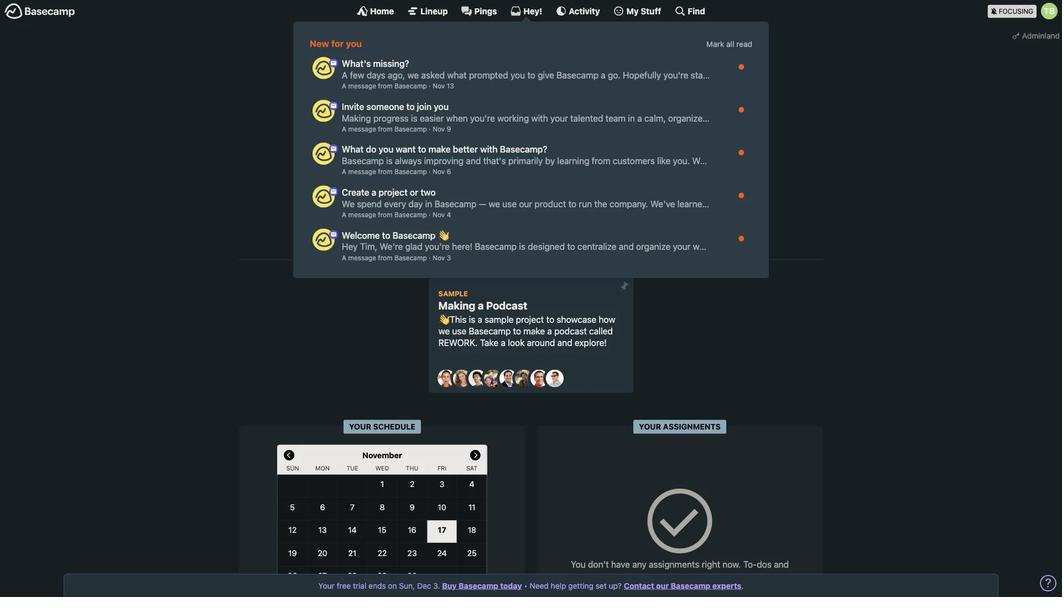 Task type: vqa. For each thing, say whether or not it's contained in the screenshot.
Activity link
yes



Task type: locate. For each thing, give the bounding box(es) containing it.
wed
[[376, 465, 389, 472]]

invite
[[556, 64, 577, 74], [342, 101, 364, 112]]

basecamp image left what
[[313, 143, 335, 165]]

4
[[447, 211, 451, 219]]

1 vertical spatial invite
[[342, 101, 364, 112]]

activity
[[569, 6, 600, 16]]

3 a from the top
[[342, 168, 347, 176]]

onboarding image left what
[[329, 145, 338, 153]]

projects
[[452, 89, 481, 99]]

you right for
[[346, 38, 362, 49]]

your free trial ends on sun, dec  3. buy basecamp today • need help getting set up? contact our basecamp experts .
[[319, 582, 744, 591]]

make inside sample making a podcast 👋 this is a sample project to showcase how we use basecamp to make a podcast called rework. take a look around and explore!
[[524, 326, 545, 337]]

3 nov from the top
[[433, 168, 445, 176]]

have
[[612, 560, 630, 570]]

and down podcast
[[558, 338, 573, 348]]

5 from from the top
[[378, 254, 393, 262]]

0 vertical spatial tim burton image
[[1042, 3, 1058, 19]]

invite inside main element
[[342, 101, 364, 112]]

onboarding image for invite someone to join you
[[329, 102, 338, 110]]

basecamp image for create a project or two
[[313, 186, 335, 208]]

and inside you don't have any assignments right now. to‑dos and cards assigned to you will show up here.
[[774, 560, 789, 570]]

everything
[[450, 141, 493, 151]]

sat
[[467, 465, 478, 472]]

2 a from the top
[[342, 125, 347, 133]]

sun,
[[399, 582, 415, 591]]

focusing
[[1000, 7, 1034, 15]]

0 vertical spatial up
[[381, 141, 391, 151]]

basecamp image left the create
[[313, 186, 335, 208]]

november
[[363, 451, 402, 461]]

my
[[627, 6, 639, 16]]

1 vertical spatial up
[[728, 573, 738, 584]]

basecamp?
[[500, 144, 548, 155]]

nov left '9'
[[433, 125, 445, 133]]

0 horizontal spatial invite
[[342, 101, 364, 112]]

basecamp image for invite someone to join you
[[313, 100, 335, 122]]

3 onboarding image from the top
[[329, 145, 338, 153]]

a up the create
[[342, 168, 347, 176]]

invite someone to join you
[[342, 101, 449, 112]]

0 horizontal spatial with
[[431, 141, 448, 151]]

2 message from the top
[[348, 125, 376, 133]]

free
[[337, 582, 351, 591]]

basecamp image down new
[[313, 57, 335, 79]]

now.
[[723, 560, 741, 570]]

or
[[410, 187, 419, 198]]

basecamp
[[395, 82, 427, 90], [395, 125, 427, 133], [334, 152, 376, 163], [395, 168, 427, 176], [395, 211, 427, 219], [393, 230, 436, 241], [395, 254, 427, 262], [469, 326, 511, 337], [459, 582, 499, 591], [671, 582, 711, 591]]

message for welcome
[[348, 254, 376, 262]]

0 horizontal spatial make
[[429, 144, 451, 155]]

1 horizontal spatial with
[[480, 144, 498, 155]]

1 horizontal spatial up
[[728, 573, 738, 584]]

0 vertical spatial 👋
[[438, 230, 447, 241]]

message for what
[[348, 168, 376, 176]]

don't
[[588, 560, 609, 570]]

0 horizontal spatial and
[[558, 338, 573, 348]]

a
[[342, 82, 347, 90], [342, 125, 347, 133], [342, 168, 347, 176], [342, 211, 347, 219], [342, 254, 347, 262]]

message up get
[[348, 125, 376, 133]]

0 vertical spatial onboarding image
[[329, 187, 338, 196]]

annie bryan image
[[438, 370, 456, 388]]

up left .
[[728, 573, 738, 584]]

a down what's
[[342, 82, 347, 90]]

4 nov from the top
[[433, 211, 445, 219]]

from
[[378, 82, 393, 90], [378, 125, 393, 133], [378, 168, 393, 176], [378, 211, 393, 219], [378, 254, 393, 262]]

want
[[396, 144, 416, 155]]

invite left "people"
[[556, 64, 577, 74]]

basecamp down quickly
[[334, 152, 376, 163]]

pings
[[475, 6, 497, 16]]

1 vertical spatial make
[[524, 326, 545, 337]]

tim burton image inside focusing popup button
[[1042, 3, 1058, 19]]

2 vertical spatial onboarding image
[[329, 145, 338, 153]]

ends
[[369, 582, 386, 591]]

1 horizontal spatial invite
[[556, 64, 577, 74]]

invite left someone
[[342, 101, 364, 112]]

make inside main element
[[429, 144, 451, 155]]

to down assignments
[[662, 573, 670, 584]]

from up welcome to basecamp 👋
[[378, 211, 393, 219]]

and right to‑dos
[[774, 560, 789, 570]]

0 vertical spatial invite
[[556, 64, 577, 74]]

a up around
[[548, 326, 552, 337]]

message
[[348, 82, 376, 90], [348, 125, 376, 133], [348, 168, 376, 176], [348, 211, 376, 219], [348, 254, 376, 262]]

message down welcome
[[348, 254, 376, 262]]

1 onboarding image from the top
[[329, 187, 338, 196]]

from down welcome to basecamp 👋
[[378, 254, 393, 262]]

2 onboarding image from the top
[[329, 230, 338, 239]]

sun
[[286, 465, 299, 472]]

tim burton image inside the quickly get up to speed with everything basecamp link
[[333, 208, 350, 225]]

message for invite
[[348, 125, 376, 133]]

up right get
[[381, 141, 391, 151]]

2 from from the top
[[378, 125, 393, 133]]

steve marsh image
[[531, 370, 549, 388]]

activity link
[[556, 6, 600, 17]]

•
[[524, 582, 528, 591]]

2 onboarding image from the top
[[329, 102, 338, 110]]

1 horizontal spatial your
[[349, 423, 371, 432]]

onboarding image for what's missing?
[[329, 59, 338, 67]]

1 horizontal spatial make
[[524, 326, 545, 337]]

project down a message from basecamp nov 6
[[379, 187, 408, 198]]

4 from from the top
[[378, 211, 393, 219]]

1 vertical spatial tim burton image
[[333, 208, 350, 225]]

showcase
[[557, 315, 597, 325]]

project right new
[[506, 64, 534, 74]]

adminland link
[[1011, 28, 1063, 44]]

5 a from the top
[[342, 254, 347, 262]]

1 vertical spatial onboarding image
[[329, 230, 338, 239]]

your
[[349, 423, 371, 432], [639, 423, 662, 432], [319, 582, 335, 591]]

1 basecamp image from the top
[[313, 57, 335, 79]]

tim burton image
[[1042, 3, 1058, 19], [333, 208, 350, 225]]

from for basecamp
[[378, 254, 393, 262]]

from up someone
[[378, 82, 393, 90]]

your left the schedule
[[349, 423, 371, 432]]

nov left 13
[[433, 82, 445, 90]]

podcast
[[486, 300, 528, 312]]

0 vertical spatial and
[[558, 338, 573, 348]]

onboarding image
[[329, 59, 338, 67], [329, 102, 338, 110], [329, 145, 338, 153]]

basecamp down or
[[395, 211, 427, 219]]

look
[[508, 338, 525, 348]]

onboarding image up quickly
[[329, 102, 338, 110]]

message up the create
[[348, 168, 376, 176]]

with inside main element
[[480, 144, 498, 155]]

what's missing?
[[342, 58, 409, 69]]

home link
[[357, 6, 394, 17]]

focusing button
[[988, 0, 1063, 22]]

do
[[366, 144, 377, 155]]

to up podcast
[[547, 315, 555, 325]]

3 message from the top
[[348, 168, 376, 176]]

nov left "6" at left
[[433, 168, 445, 176]]

project inside main element
[[379, 187, 408, 198]]

message up welcome
[[348, 211, 376, 219]]

None submit
[[616, 278, 634, 296]]

basecamp up take
[[469, 326, 511, 337]]

nov left 4
[[433, 211, 445, 219]]

someone
[[367, 101, 404, 112]]

is
[[469, 315, 476, 325]]

welcome
[[342, 230, 380, 241]]

get
[[366, 141, 379, 151]]

a down the create
[[342, 211, 347, 219]]

5 basecamp image from the top
[[313, 229, 335, 251]]

onboarding image for create a project or two
[[329, 187, 338, 196]]

tim burton image
[[543, 208, 561, 225]]

fri
[[438, 465, 447, 472]]

0 horizontal spatial tim burton image
[[333, 208, 350, 225]]

onboarding image left the create
[[329, 187, 338, 196]]

basecamp up join
[[395, 82, 427, 90]]

make down nov 9 element
[[429, 144, 451, 155]]

to
[[407, 101, 415, 112], [394, 141, 402, 151], [418, 144, 427, 155], [382, 230, 391, 241], [547, 315, 555, 325], [513, 326, 521, 337], [662, 573, 670, 584]]

2 nov from the top
[[433, 125, 445, 133]]

what do you want to make better with basecamp?
[[342, 144, 548, 155]]

9
[[447, 125, 451, 133]]

with down nov 9 element
[[431, 141, 448, 151]]

2 vertical spatial project
[[516, 315, 544, 325]]

recently visited
[[495, 255, 568, 264]]

you don't have any assignments right now. to‑dos and cards assigned to you will show up here.
[[571, 560, 789, 584]]

3 from from the top
[[378, 168, 393, 176]]

1 horizontal spatial and
[[774, 560, 789, 570]]

josh fiske image
[[500, 370, 518, 388]]

onboarding image
[[329, 187, 338, 196], [329, 230, 338, 239]]

from up get
[[378, 125, 393, 133]]

visited
[[537, 255, 568, 264]]

1 vertical spatial project
[[379, 187, 408, 198]]

5 message from the top
[[348, 254, 376, 262]]

a left new
[[480, 64, 484, 74]]

to inside quickly get up to speed with everything basecamp
[[394, 141, 402, 151]]

a message from basecamp nov 3
[[342, 254, 451, 262]]

2 horizontal spatial your
[[639, 423, 662, 432]]

1 a from the top
[[342, 82, 347, 90]]

to down a message from basecamp nov 9 at the top left
[[394, 141, 402, 151]]

👋 down nov 4 element at the left of page
[[438, 230, 447, 241]]

missing?
[[373, 58, 409, 69]]

4 basecamp image from the top
[[313, 186, 335, 208]]

1 vertical spatial 👋
[[439, 315, 448, 325]]

to‑dos
[[744, 560, 772, 570]]

0 vertical spatial project
[[506, 64, 534, 74]]

0 horizontal spatial up
[[381, 141, 391, 151]]

make
[[429, 144, 451, 155], [524, 326, 545, 337]]

1 onboarding image from the top
[[329, 59, 338, 67]]

below
[[483, 89, 504, 99]]

a down welcome
[[342, 254, 347, 262]]

you right get
[[379, 144, 394, 155]]

1 horizontal spatial tim burton image
[[1042, 3, 1058, 19]]

your left the free
[[319, 582, 335, 591]]

all
[[727, 40, 735, 49]]

make
[[456, 64, 477, 74]]

basecamp image for what's missing?
[[313, 57, 335, 79]]

tim burton image up adminland
[[1042, 3, 1058, 19]]

tim burton image up welcome
[[333, 208, 350, 225]]

two
[[421, 187, 436, 198]]

👋 up we
[[439, 315, 448, 325]]

4 a from the top
[[342, 211, 347, 219]]

basecamp down welcome to basecamp 👋
[[395, 254, 427, 262]]

message for create
[[348, 211, 376, 219]]

3.
[[434, 582, 440, 591]]

contact our basecamp experts link
[[624, 582, 742, 591]]

1 message from the top
[[348, 82, 376, 90]]

a up quickly
[[342, 125, 347, 133]]

you down assignments
[[673, 573, 687, 584]]

basecamp image
[[313, 57, 335, 79], [313, 100, 335, 122], [313, 143, 335, 165], [313, 186, 335, 208], [313, 229, 335, 251]]

my stuff button
[[614, 6, 662, 17]]

onboarding image down new for you on the top left of page
[[329, 59, 338, 67]]

2 basecamp image from the top
[[313, 100, 335, 122]]

a message from basecamp nov 13
[[342, 82, 454, 90]]

quickly
[[334, 141, 363, 151]]

onboarding image left welcome
[[329, 230, 338, 239]]

project inside sample making a podcast 👋 this is a sample project to showcase how we use basecamp to make a podcast called rework. take a look around and explore!
[[516, 315, 544, 325]]

0 horizontal spatial your
[[319, 582, 335, 591]]

basecamp image up quickly
[[313, 100, 335, 122]]

message down what's
[[348, 82, 376, 90]]

sample making a podcast 👋 this is a sample project to showcase how we use basecamp to make a podcast called rework. take a look around and explore!
[[439, 290, 616, 348]]

·
[[506, 89, 508, 99]]

0 vertical spatial make
[[429, 144, 451, 155]]

to down a message from basecamp nov 4
[[382, 230, 391, 241]]

on
[[388, 582, 397, 591]]

0 vertical spatial onboarding image
[[329, 59, 338, 67]]

main element
[[0, 0, 1063, 278]]

nov left 3
[[433, 254, 445, 262]]

a for invite someone to join you
[[342, 125, 347, 133]]

set
[[596, 582, 607, 591]]

pinned & recent projects below ·
[[393, 89, 510, 99]]

to left join
[[407, 101, 415, 112]]

from up create a project or two
[[378, 168, 393, 176]]

make a new project link
[[446, 57, 543, 81]]

3 basecamp image from the top
[[313, 143, 335, 165]]

people
[[580, 64, 607, 74]]

basecamp image left welcome
[[313, 229, 335, 251]]

1 vertical spatial onboarding image
[[329, 102, 338, 110]]

with right the better
[[480, 144, 498, 155]]

project up around
[[516, 315, 544, 325]]

pings button
[[461, 6, 497, 17]]

basecamp down assignments
[[671, 582, 711, 591]]

cards
[[600, 573, 622, 584]]

make up around
[[524, 326, 545, 337]]

4 message from the top
[[348, 211, 376, 219]]

your left 'assignments'
[[639, 423, 662, 432]]

join
[[417, 101, 432, 112]]

1 vertical spatial and
[[774, 560, 789, 570]]

make a new project
[[456, 64, 534, 74]]

1 nov from the top
[[433, 82, 445, 90]]



Task type: describe. For each thing, give the bounding box(es) containing it.
jennifer young image
[[484, 370, 502, 388]]

hey!
[[524, 6, 543, 16]]

.
[[742, 582, 744, 591]]

quickly get up to speed with everything basecamp
[[334, 141, 493, 163]]

to right want
[[418, 144, 427, 155]]

nov 3 element
[[433, 254, 451, 262]]

nov for two
[[433, 211, 445, 219]]

basecamp inside quickly get up to speed with everything basecamp
[[334, 152, 376, 163]]

home
[[370, 6, 394, 16]]

a message from basecamp nov 4
[[342, 211, 451, 219]]

show
[[705, 573, 726, 584]]

a message from basecamp nov 9
[[342, 125, 451, 133]]

basecamp down a message from basecamp nov 4
[[393, 230, 436, 241]]

create
[[342, 187, 370, 198]]

a right the create
[[372, 187, 377, 198]]

getting
[[569, 582, 594, 591]]

a right making at the bottom of page
[[478, 300, 484, 312]]

onboarding image for welcome to basecamp 👋
[[329, 230, 338, 239]]

explore!
[[575, 338, 607, 348]]

nov 6 element
[[433, 168, 451, 176]]

to inside you don't have any assignments right now. to‑dos and cards assigned to you will show up here.
[[662, 573, 670, 584]]

invite for invite someone to join you
[[342, 101, 364, 112]]

invite for invite people
[[556, 64, 577, 74]]

13
[[447, 82, 454, 90]]

help
[[551, 582, 566, 591]]

this
[[450, 315, 467, 325]]

how
[[599, 315, 616, 325]]

invite people
[[556, 64, 607, 74]]

and inside sample making a podcast 👋 this is a sample project to showcase how we use basecamp to make a podcast called rework. take a look around and explore!
[[558, 338, 573, 348]]

you
[[571, 560, 586, 570]]

a for what's missing?
[[342, 82, 347, 90]]

schedule
[[373, 423, 416, 432]]

tim burton image for focusing
[[1042, 3, 1058, 19]]

nov 13 element
[[433, 82, 454, 90]]

up inside quickly get up to speed with everything basecamp
[[381, 141, 391, 151]]

here.
[[741, 573, 761, 584]]

trial
[[353, 582, 367, 591]]

experts
[[713, 582, 742, 591]]

with inside quickly get up to speed with everything basecamp
[[431, 141, 448, 151]]

basecamp up the speed
[[395, 125, 427, 133]]

jared davis image
[[469, 370, 487, 388]]

tue
[[347, 465, 358, 472]]

nov 9 element
[[433, 125, 451, 133]]

today
[[501, 582, 522, 591]]

&
[[419, 89, 425, 99]]

will
[[690, 573, 702, 584]]

nicole katz image
[[515, 370, 533, 388]]

mark all read
[[707, 40, 753, 49]]

nov 4 element
[[433, 211, 451, 219]]

mon
[[316, 465, 330, 472]]

basecamp image for what do you want to make better with basecamp?
[[313, 143, 335, 165]]

find button
[[675, 6, 706, 17]]

a left look
[[501, 338, 506, 348]]

new
[[310, 38, 329, 49]]

switch accounts image
[[4, 3, 75, 20]]

tim burton image for quickly get up to speed with everything basecamp
[[333, 208, 350, 225]]

1 from from the top
[[378, 82, 393, 90]]

making
[[439, 300, 476, 312]]

6
[[447, 168, 451, 176]]

called
[[589, 326, 613, 337]]

sample
[[485, 315, 514, 325]]

dec
[[417, 582, 431, 591]]

find
[[688, 6, 706, 16]]

basecamp inside sample making a podcast 👋 this is a sample project to showcase how we use basecamp to make a podcast called rework. take a look around and explore!
[[469, 326, 511, 337]]

onboarding image for what do you want to make better with basecamp?
[[329, 145, 338, 153]]

from for you
[[378, 168, 393, 176]]

your assignments
[[639, 423, 721, 432]]

need
[[530, 582, 549, 591]]

your for your assignments
[[639, 423, 662, 432]]

mark all read button
[[707, 38, 753, 50]]

your for your schedule
[[349, 423, 371, 432]]

buy basecamp today link
[[442, 582, 522, 591]]

basecamp right "buy" at bottom left
[[459, 582, 499, 591]]

use
[[452, 326, 467, 337]]

a for what do you want to make better with basecamp?
[[342, 168, 347, 176]]

basecamp image for welcome to basecamp 👋
[[313, 229, 335, 251]]

a message from basecamp nov 6
[[342, 168, 451, 176]]

create a project or two
[[342, 187, 436, 198]]

message for what's
[[348, 82, 376, 90]]

podcast
[[555, 326, 587, 337]]

you inside you don't have any assignments right now. to‑dos and cards assigned to you will show up here.
[[673, 573, 687, 584]]

hey! button
[[511, 6, 543, 17]]

3
[[447, 254, 451, 262]]

👋 inside main element
[[438, 230, 447, 241]]

we
[[439, 326, 450, 337]]

assignments
[[649, 560, 700, 570]]

up inside you don't have any assignments right now. to‑dos and cards assigned to you will show up here.
[[728, 573, 738, 584]]

assigned
[[624, 573, 660, 584]]

up?
[[609, 582, 622, 591]]

cheryl walters image
[[453, 370, 471, 388]]

new
[[487, 64, 503, 74]]

to up look
[[513, 326, 521, 337]]

any
[[633, 560, 647, 570]]

mark
[[707, 40, 725, 49]]

my stuff
[[627, 6, 662, 16]]

5 nov from the top
[[433, 254, 445, 262]]

buy
[[442, 582, 457, 591]]

stuff
[[641, 6, 662, 16]]

basecamp down quickly get up to speed with everything basecamp
[[395, 168, 427, 176]]

nov for to
[[433, 168, 445, 176]]

lineup link
[[408, 6, 448, 17]]

you down recent
[[434, 101, 449, 112]]

a for welcome to basecamp 👋
[[342, 254, 347, 262]]

better
[[453, 144, 478, 155]]

quickly get up to speed with everything basecamp link
[[324, 115, 529, 231]]

what
[[342, 144, 364, 155]]

take
[[480, 338, 499, 348]]

a right is
[[478, 315, 483, 325]]

around
[[527, 338, 555, 348]]

recent
[[427, 89, 450, 99]]

speed
[[404, 141, 429, 151]]

nov for you
[[433, 125, 445, 133]]

👋 inside sample making a podcast 👋 this is a sample project to showcase how we use basecamp to make a podcast called rework. take a look around and explore!
[[439, 315, 448, 325]]

pinned
[[393, 89, 417, 99]]

invite people link
[[546, 57, 616, 81]]

lineup
[[421, 6, 448, 16]]

from for project
[[378, 211, 393, 219]]

sample
[[439, 290, 468, 298]]

victor cooper image
[[546, 370, 564, 388]]

assignments
[[663, 423, 721, 432]]

from for to
[[378, 125, 393, 133]]

a for create a project or two
[[342, 211, 347, 219]]



